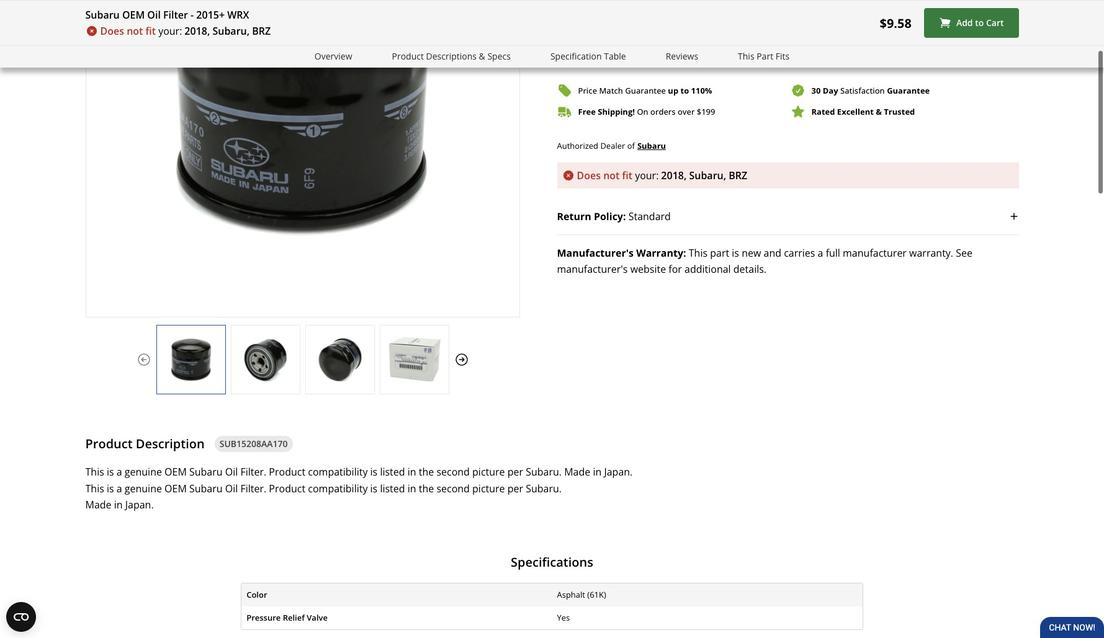 Task type: vqa. For each thing, say whether or not it's contained in the screenshot.
"Up"
yes



Task type: describe. For each thing, give the bounding box(es) containing it.
and
[[764, 247, 782, 260]]

time
[[732, 2, 753, 16]]

price match guarantee up to 110%
[[578, 85, 712, 96]]

1 sub15208aa170 oem subaru oil filter - 2015-2020 wrx, image from the left
[[157, 338, 225, 382]]

2 vertical spatial oil
[[225, 482, 238, 496]]

standard
[[629, 210, 671, 224]]

1 picture from the top
[[472, 466, 505, 479]]

product descriptions & specs link
[[392, 50, 511, 64]]

full
[[826, 247, 841, 260]]

0 horizontal spatial fit
[[146, 24, 156, 38]]

0 vertical spatial oil
[[147, 8, 161, 22]]

1 horizontal spatial made
[[564, 466, 591, 479]]

over
[[678, 106, 695, 117]]

2015+
[[196, 8, 225, 22]]

open widget image
[[6, 603, 36, 633]]

details.
[[734, 263, 767, 277]]

overview link
[[315, 50, 352, 64]]

& for descriptions
[[479, 50, 485, 62]]

see
[[956, 247, 973, 260]]

filter
[[163, 8, 188, 22]]

subaru link
[[638, 139, 666, 153]]

description
[[136, 436, 205, 452]]

(61k)
[[588, 590, 606, 601]]

manufacturer's warranty:
[[557, 247, 686, 260]]

reviews link
[[666, 50, 698, 64]]

1 second from the top
[[437, 466, 470, 479]]

excellent
[[837, 106, 874, 117]]

1 filter. from the top
[[241, 466, 266, 479]]

part
[[757, 50, 774, 62]]

10
[[792, 2, 804, 16]]

days
[[849, 2, 871, 16]]

-
[[191, 8, 194, 22]]

$199
[[697, 106, 716, 117]]

return policy: standard
[[557, 210, 671, 224]]

manufacturer's
[[557, 263, 628, 277]]

warranty.
[[910, 247, 954, 260]]

0 in stock: average time to ship: 10 business days
[[639, 2, 871, 16]]

increment image
[[611, 3, 624, 15]]

1 horizontal spatial japan.
[[604, 466, 633, 479]]

0 horizontal spatial brz
[[252, 24, 271, 38]]

manufacturer's
[[557, 247, 634, 260]]

2 compatibility from the top
[[308, 482, 368, 496]]

2 the from the top
[[419, 482, 434, 496]]

1 horizontal spatial not
[[604, 169, 620, 183]]

yes
[[557, 613, 570, 624]]

1 subaru. from the top
[[526, 466, 562, 479]]

asphalt
[[557, 590, 585, 601]]

on
[[637, 106, 649, 117]]

$9.58
[[880, 15, 912, 31]]

new
[[742, 247, 761, 260]]

1 horizontal spatial add
[[957, 17, 973, 29]]

product descriptions & specs
[[392, 50, 511, 62]]

3 sub15208aa170 oem subaru oil filter - 2015-2020 wrx, image from the left
[[306, 338, 374, 382]]

specifications
[[511, 555, 593, 571]]

this is a genuine oem subaru oil filter.  product compatibility is listed in the second picture per subaru.  made in japan. this is a genuine oem subaru oil filter.  product compatibility is listed in the second picture per subaru. made in japan.
[[85, 466, 633, 512]]

fits
[[776, 50, 790, 62]]

0 vertical spatial add to cart
[[957, 17, 1004, 29]]

0 vertical spatial subaru,
[[213, 24, 250, 38]]

match
[[599, 85, 623, 96]]

dealer
[[601, 140, 625, 151]]

1 listed from the top
[[380, 466, 405, 479]]

rated
[[812, 106, 835, 117]]

up
[[668, 85, 679, 96]]

1 vertical spatial a
[[117, 466, 122, 479]]

descriptions
[[426, 50, 477, 62]]

0 vertical spatial oem
[[122, 8, 145, 22]]

overview
[[315, 50, 352, 62]]

authorized
[[557, 140, 599, 151]]

110%
[[691, 85, 712, 96]]

return
[[557, 210, 592, 224]]

authorized dealer of subaru
[[557, 140, 666, 152]]

stock:
[[660, 2, 690, 16]]

is inside this part is new and carries a full manufacturer warranty. see manufacturer's website for additional details.
[[732, 247, 739, 260]]

valve
[[307, 613, 328, 624]]

1 per from the top
[[508, 466, 523, 479]]

specification
[[551, 50, 602, 62]]

this part fits
[[738, 50, 790, 62]]

free
[[578, 106, 596, 117]]

in
[[647, 2, 657, 16]]

business
[[806, 2, 847, 16]]



Task type: locate. For each thing, give the bounding box(es) containing it.
ship:
[[768, 2, 790, 16]]

subaru.
[[526, 466, 562, 479], [526, 482, 562, 496]]

made
[[564, 466, 591, 479], [85, 499, 111, 512]]

0 horizontal spatial subaru,
[[213, 24, 250, 38]]

1 horizontal spatial guarantee
[[887, 85, 930, 96]]

0 vertical spatial listed
[[380, 466, 405, 479]]

this inside this part fits link
[[738, 50, 755, 62]]

1 horizontal spatial fit
[[622, 169, 633, 183]]

0 horizontal spatial cart
[[803, 43, 821, 54]]

this for is
[[85, 466, 104, 479]]

1 vertical spatial oil
[[225, 466, 238, 479]]

0 vertical spatial your:
[[158, 24, 182, 38]]

manufacturer
[[843, 247, 907, 260]]

1 vertical spatial add
[[773, 43, 790, 54]]

0 horizontal spatial japan.
[[125, 499, 154, 512]]

1 vertical spatial 2018,
[[661, 169, 687, 183]]

0 horizontal spatial does not fit your: 2018, subaru, brz
[[100, 24, 271, 38]]

average
[[692, 2, 730, 16]]

your:
[[158, 24, 182, 38], [635, 169, 659, 183]]

1 horizontal spatial add to cart
[[957, 17, 1004, 29]]

1 horizontal spatial your:
[[635, 169, 659, 183]]

1 vertical spatial subaru.
[[526, 482, 562, 496]]

2018, down subaru link
[[661, 169, 687, 183]]

1 horizontal spatial does not fit your: 2018, subaru, brz
[[577, 169, 748, 183]]

pressure
[[247, 613, 281, 624]]

shipping!
[[598, 106, 635, 117]]

not down the 'subaru oem oil filter - 2015+ wrx'
[[127, 24, 143, 38]]

1 horizontal spatial cart
[[986, 17, 1004, 29]]

& for excellent
[[876, 106, 882, 117]]

1 vertical spatial fit
[[622, 169, 633, 183]]

0 vertical spatial a
[[818, 247, 824, 260]]

a
[[818, 247, 824, 260], [117, 466, 122, 479], [117, 482, 122, 496]]

additional
[[685, 263, 731, 277]]

2 picture from the top
[[472, 482, 505, 496]]

satisfaction
[[841, 85, 885, 96]]

relief
[[283, 613, 305, 624]]

1 vertical spatial japan.
[[125, 499, 154, 512]]

1 vertical spatial does not fit your: 2018, subaru, brz
[[577, 169, 748, 183]]

4 sub15208aa170 oem subaru oil filter - 2015-2020 wrx, image from the left
[[380, 338, 449, 382]]

this part fits link
[[738, 50, 790, 64]]

1 compatibility from the top
[[308, 466, 368, 479]]

product description
[[85, 436, 205, 452]]

in
[[408, 466, 416, 479], [593, 466, 602, 479], [408, 482, 416, 496], [114, 499, 123, 512]]

2 genuine from the top
[[125, 482, 162, 496]]

1 vertical spatial listed
[[380, 482, 405, 496]]

& left specs
[[479, 50, 485, 62]]

0 vertical spatial made
[[564, 466, 591, 479]]

cart
[[986, 17, 1004, 29], [803, 43, 821, 54]]

1 vertical spatial subaru,
[[689, 169, 726, 183]]

2 per from the top
[[508, 482, 523, 496]]

fit down of on the right top of page
[[622, 169, 633, 183]]

add
[[957, 17, 973, 29], [773, 43, 790, 54]]

compatibility
[[308, 466, 368, 479], [308, 482, 368, 496]]

0 vertical spatial does
[[100, 24, 124, 38]]

1 vertical spatial filter.
[[241, 482, 266, 496]]

specification table link
[[551, 50, 626, 64]]

0 vertical spatial the
[[419, 466, 434, 479]]

0 vertical spatial subaru.
[[526, 466, 562, 479]]

does not fit your: 2018, subaru, brz down subaru link
[[577, 169, 748, 183]]

picture
[[472, 466, 505, 479], [472, 482, 505, 496]]

fit
[[146, 24, 156, 38], [622, 169, 633, 183]]

1 horizontal spatial brz
[[729, 169, 748, 183]]

1 vertical spatial not
[[604, 169, 620, 183]]

1 vertical spatial your:
[[635, 169, 659, 183]]

1 vertical spatial brz
[[729, 169, 748, 183]]

1 guarantee from the left
[[625, 85, 666, 96]]

2 guarantee from the left
[[887, 85, 930, 96]]

product
[[392, 50, 424, 62], [85, 436, 133, 452], [269, 466, 306, 479], [269, 482, 306, 496]]

this
[[738, 50, 755, 62], [689, 247, 708, 260], [85, 466, 104, 479], [85, 482, 104, 496]]

0 vertical spatial add
[[957, 17, 973, 29]]

0 vertical spatial compatibility
[[308, 466, 368, 479]]

day
[[823, 85, 839, 96]]

2018,
[[185, 24, 210, 38], [661, 169, 687, 183]]

does not fit your: 2018, subaru, brz
[[100, 24, 271, 38], [577, 169, 748, 183]]

specs
[[488, 50, 511, 62]]

rated excellent & trusted
[[812, 106, 915, 117]]

not
[[127, 24, 143, 38], [604, 169, 620, 183]]

0 vertical spatial does not fit your: 2018, subaru, brz
[[100, 24, 271, 38]]

1 vertical spatial picture
[[472, 482, 505, 496]]

guarantee up free shipping! on orders over $199
[[625, 85, 666, 96]]

guarantee up "trusted"
[[887, 85, 930, 96]]

1 vertical spatial per
[[508, 482, 523, 496]]

subaru inside authorized dealer of subaru
[[638, 140, 666, 152]]

0 vertical spatial picture
[[472, 466, 505, 479]]

0 vertical spatial per
[[508, 466, 523, 479]]

2 subaru. from the top
[[526, 482, 562, 496]]

2018, down the -
[[185, 24, 210, 38]]

2 sub15208aa170 oem subaru oil filter - 2015-2020 wrx, image from the left
[[231, 338, 300, 382]]

your: down subaru link
[[635, 169, 659, 183]]

& inside the product descriptions & specs link
[[479, 50, 485, 62]]

0 horizontal spatial your:
[[158, 24, 182, 38]]

add to cart button
[[924, 8, 1019, 38], [557, 34, 1019, 63]]

0 vertical spatial cart
[[986, 17, 1004, 29]]

orders
[[651, 106, 676, 117]]

for
[[669, 263, 682, 277]]

go to right image image
[[454, 352, 469, 367]]

oil
[[147, 8, 161, 22], [225, 466, 238, 479], [225, 482, 238, 496]]

1 horizontal spatial 2018,
[[661, 169, 687, 183]]

this inside this part is new and carries a full manufacturer warranty. see manufacturer's website for additional details.
[[689, 247, 708, 260]]

1 horizontal spatial does
[[577, 169, 601, 183]]

reviews
[[666, 50, 698, 62]]

does down authorized
[[577, 169, 601, 183]]

trusted
[[884, 106, 915, 117]]

color
[[247, 590, 267, 601]]

price
[[578, 85, 597, 96]]

subaru oem oil filter - 2015+ wrx
[[85, 8, 249, 22]]

warranty:
[[636, 247, 686, 260]]

0 vertical spatial 2018,
[[185, 24, 210, 38]]

this for part
[[689, 247, 708, 260]]

0 horizontal spatial guarantee
[[625, 85, 666, 96]]

0 horizontal spatial add to cart
[[773, 43, 821, 54]]

this part is new and carries a full manufacturer warranty. see manufacturer's website for additional details.
[[557, 247, 973, 277]]

pressure relief valve
[[247, 613, 328, 624]]

sub15208aa170 oem subaru oil filter - 2015-2020 wrx, image
[[157, 338, 225, 382], [231, 338, 300, 382], [306, 338, 374, 382], [380, 338, 449, 382]]

fit down the 'subaru oem oil filter - 2015+ wrx'
[[146, 24, 156, 38]]

1 vertical spatial cart
[[803, 43, 821, 54]]

0 horizontal spatial not
[[127, 24, 143, 38]]

1 vertical spatial the
[[419, 482, 434, 496]]

1 vertical spatial &
[[876, 106, 882, 117]]

does
[[100, 24, 124, 38], [577, 169, 601, 183]]

wrx
[[227, 8, 249, 22]]

of
[[627, 140, 635, 151]]

sub15208aa170
[[220, 438, 288, 450]]

add to cart
[[957, 17, 1004, 29], [773, 43, 821, 54]]

0 horizontal spatial add
[[773, 43, 790, 54]]

1 vertical spatial genuine
[[125, 482, 162, 496]]

part
[[710, 247, 730, 260]]

is
[[732, 247, 739, 260], [107, 466, 114, 479], [370, 466, 378, 479], [107, 482, 114, 496], [370, 482, 378, 496]]

guarantee
[[625, 85, 666, 96], [887, 85, 930, 96]]

& left "trusted"
[[876, 106, 882, 117]]

1 genuine from the top
[[125, 466, 162, 479]]

1 vertical spatial oem
[[165, 466, 187, 479]]

0 vertical spatial japan.
[[604, 466, 633, 479]]

does down the 'subaru oem oil filter - 2015+ wrx'
[[100, 24, 124, 38]]

0 vertical spatial second
[[437, 466, 470, 479]]

1 the from the top
[[419, 466, 434, 479]]

specification table
[[551, 50, 626, 62]]

your: down the 'subaru oem oil filter - 2015+ wrx'
[[158, 24, 182, 38]]

1 vertical spatial does
[[577, 169, 601, 183]]

this for part
[[738, 50, 755, 62]]

free shipping! on orders over $199
[[578, 106, 716, 117]]

30 day satisfaction guarantee
[[812, 85, 930, 96]]

decrement image
[[560, 3, 573, 15]]

1 vertical spatial made
[[85, 499, 111, 512]]

1 vertical spatial add to cart
[[773, 43, 821, 54]]

0 vertical spatial not
[[127, 24, 143, 38]]

0 vertical spatial filter.
[[241, 466, 266, 479]]

to
[[756, 2, 765, 16], [975, 17, 984, 29], [792, 43, 801, 54], [681, 85, 689, 96]]

asphalt (61k)
[[557, 590, 606, 601]]

0 vertical spatial fit
[[146, 24, 156, 38]]

2 vertical spatial a
[[117, 482, 122, 496]]

carries
[[784, 247, 815, 260]]

1 horizontal spatial subaru,
[[689, 169, 726, 183]]

0 horizontal spatial made
[[85, 499, 111, 512]]

does not fit your: 2018, subaru, brz down the -
[[100, 24, 271, 38]]

2 listed from the top
[[380, 482, 405, 496]]

30
[[812, 85, 821, 96]]

1 vertical spatial compatibility
[[308, 482, 368, 496]]

0
[[639, 2, 645, 16]]

2 vertical spatial oem
[[165, 482, 187, 496]]

0 vertical spatial &
[[479, 50, 485, 62]]

japan.
[[604, 466, 633, 479], [125, 499, 154, 512]]

0 vertical spatial brz
[[252, 24, 271, 38]]

1 vertical spatial second
[[437, 482, 470, 496]]

0 horizontal spatial &
[[479, 50, 485, 62]]

2 second from the top
[[437, 482, 470, 496]]

0 vertical spatial genuine
[[125, 466, 162, 479]]

policy:
[[594, 210, 626, 224]]

oem
[[122, 8, 145, 22], [165, 466, 187, 479], [165, 482, 187, 496]]

0 horizontal spatial 2018,
[[185, 24, 210, 38]]

table
[[604, 50, 626, 62]]

website
[[631, 263, 666, 277]]

2 filter. from the top
[[241, 482, 266, 496]]

1 horizontal spatial &
[[876, 106, 882, 117]]

not down authorized dealer of subaru at the right of page
[[604, 169, 620, 183]]

None number field
[[557, 0, 627, 24]]

0 horizontal spatial does
[[100, 24, 124, 38]]

a inside this part is new and carries a full manufacturer warranty. see manufacturer's website for additional details.
[[818, 247, 824, 260]]



